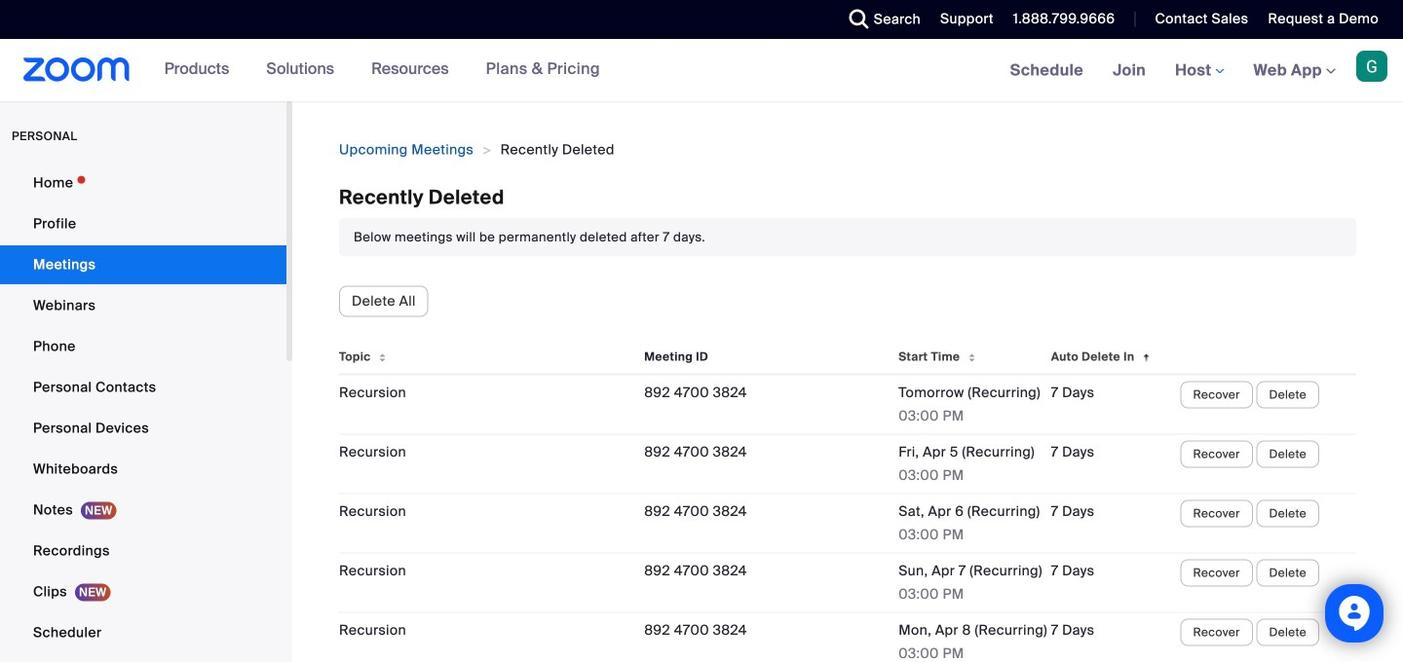 Task type: vqa. For each thing, say whether or not it's contained in the screenshot.
group
no



Task type: locate. For each thing, give the bounding box(es) containing it.
product information navigation
[[150, 39, 615, 101]]

banner
[[0, 39, 1403, 103]]

none button inside main content main content
[[339, 286, 428, 317]]

main content main content
[[292, 101, 1403, 663]]

None button
[[339, 286, 428, 317]]

profile picture image
[[1356, 51, 1388, 82]]



Task type: describe. For each thing, give the bounding box(es) containing it.
meetings navigation
[[996, 39, 1403, 103]]

zoom logo image
[[23, 57, 130, 82]]

personal menu menu
[[0, 164, 286, 663]]



